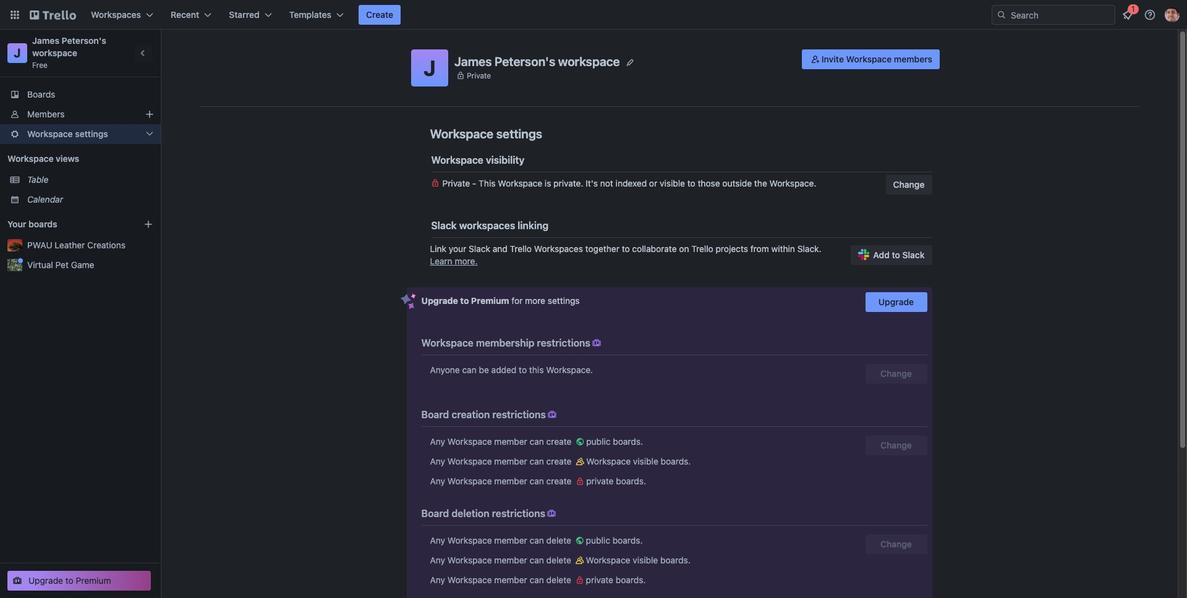 Task type: locate. For each thing, give the bounding box(es) containing it.
virtual pet game link
[[27, 259, 153, 271]]

visible
[[660, 178, 685, 189], [633, 456, 658, 467], [633, 555, 658, 566]]

1 vertical spatial private boards.
[[586, 575, 646, 585]]

0 vertical spatial peterson's
[[62, 35, 106, 46]]

private boards. for board deletion restrictions
[[586, 575, 646, 585]]

visible for board creation restrictions
[[633, 456, 658, 467]]

3 delete from the top
[[546, 575, 571, 585]]

1 vertical spatial private
[[586, 575, 613, 585]]

members link
[[0, 104, 161, 124]]

table
[[27, 174, 49, 185]]

1 create from the top
[[546, 436, 572, 447]]

1 horizontal spatial workspaces
[[534, 244, 583, 254]]

slack inside link your slack and trello workspaces together to collaborate on trello projects from within slack. learn more.
[[469, 244, 490, 254]]

change link for board creation restrictions
[[865, 436, 927, 456]]

0 horizontal spatial trello
[[510, 244, 532, 254]]

0 vertical spatial workspaces
[[91, 9, 141, 20]]

0 vertical spatial private boards.
[[586, 476, 646, 487]]

restrictions for board creation restrictions
[[492, 409, 546, 420]]

upgrade to premium for more settings
[[421, 296, 580, 306]]

james right the j button at left
[[454, 54, 492, 68]]

1 vertical spatial create
[[546, 456, 572, 467]]

3 any workspace member can delete from the top
[[430, 575, 574, 585]]

premium for upgrade to premium for more settings
[[471, 296, 509, 306]]

delete
[[546, 535, 571, 546], [546, 555, 571, 566], [546, 575, 571, 585]]

restrictions right deletion
[[492, 508, 545, 519]]

private
[[586, 476, 614, 487], [586, 575, 613, 585]]

0 vertical spatial private
[[467, 71, 491, 80]]

1 vertical spatial workspace.
[[546, 365, 593, 375]]

1 horizontal spatial premium
[[471, 296, 509, 306]]

0 vertical spatial public boards.
[[586, 436, 643, 447]]

delete for workspace visible boards.
[[546, 555, 571, 566]]

trello right on
[[691, 244, 713, 254]]

upgrade for upgrade
[[878, 297, 914, 307]]

workspace down "primary" 'element'
[[558, 54, 620, 68]]

workspace inside james peterson's workspace free
[[32, 48, 77, 58]]

3 any workspace member can create from the top
[[430, 476, 574, 487]]

1 vertical spatial workspace visible boards.
[[586, 555, 690, 566]]

0 vertical spatial any workspace member can create
[[430, 436, 574, 447]]

1 vertical spatial restrictions
[[492, 409, 546, 420]]

any workspace member can delete for workspace visible boards.
[[430, 555, 574, 566]]

settings right more at the left of the page
[[548, 296, 580, 306]]

james for james peterson's workspace free
[[32, 35, 59, 46]]

1 vertical spatial peterson's
[[495, 54, 555, 68]]

0 horizontal spatial workspace settings
[[27, 129, 108, 139]]

2 vertical spatial visible
[[633, 555, 658, 566]]

0 vertical spatial delete
[[546, 535, 571, 546]]

premium inside upgrade to premium link
[[76, 576, 111, 586]]

change link for board deletion restrictions
[[865, 535, 927, 555]]

add to slack link
[[851, 245, 932, 265]]

1 vertical spatial public
[[586, 535, 610, 546]]

1 vertical spatial board
[[421, 508, 449, 519]]

0 horizontal spatial j
[[14, 46, 21, 60]]

2 horizontal spatial slack
[[902, 250, 925, 260]]

workspaces inside workspaces popup button
[[91, 9, 141, 20]]

0 horizontal spatial settings
[[75, 129, 108, 139]]

0 vertical spatial change button
[[886, 175, 932, 195]]

public boards. for board deletion restrictions
[[586, 535, 643, 546]]

peterson's inside james peterson's workspace free
[[62, 35, 106, 46]]

0 horizontal spatial workspaces
[[91, 9, 141, 20]]

membership
[[476, 338, 534, 349]]

workspace settings inside dropdown button
[[27, 129, 108, 139]]

slack
[[431, 220, 457, 231], [469, 244, 490, 254], [902, 250, 925, 260]]

1 vertical spatial delete
[[546, 555, 571, 566]]

change
[[893, 179, 925, 190], [880, 368, 912, 379], [880, 440, 912, 451], [880, 539, 912, 550]]

any
[[430, 436, 445, 447], [430, 456, 445, 467], [430, 476, 445, 487], [430, 535, 445, 546], [430, 555, 445, 566], [430, 575, 445, 585]]

anyone
[[430, 365, 460, 375]]

boards link
[[0, 85, 161, 104]]

any workspace member can create for public boards.
[[430, 436, 574, 447]]

james
[[32, 35, 59, 46], [454, 54, 492, 68]]

upgrade
[[421, 296, 458, 306], [878, 297, 914, 307], [28, 576, 63, 586]]

1 board from the top
[[421, 409, 449, 420]]

any workspace member can delete
[[430, 535, 574, 546], [430, 555, 574, 566], [430, 575, 574, 585]]

anyone can be added to this workspace.
[[430, 365, 593, 375]]

create
[[546, 436, 572, 447], [546, 456, 572, 467], [546, 476, 572, 487]]

upgrade for upgrade to premium for more settings
[[421, 296, 458, 306]]

3 create from the top
[[546, 476, 572, 487]]

0 vertical spatial board
[[421, 409, 449, 420]]

workspace up the free
[[32, 48, 77, 58]]

public boards. for board creation restrictions
[[586, 436, 643, 447]]

1 vertical spatial change button
[[865, 364, 927, 384]]

private left -
[[442, 178, 470, 189]]

0 vertical spatial workspace.
[[769, 178, 816, 189]]

private right the j button at left
[[467, 71, 491, 80]]

james inside james peterson's workspace free
[[32, 35, 59, 46]]

1 horizontal spatial settings
[[496, 127, 542, 141]]

2 vertical spatial any workspace member can create
[[430, 476, 574, 487]]

not
[[600, 178, 613, 189]]

your
[[7, 219, 26, 229]]

0 vertical spatial workspace visible boards.
[[586, 456, 691, 467]]

public boards.
[[586, 436, 643, 447], [586, 535, 643, 546]]

0 vertical spatial any workspace member can delete
[[430, 535, 574, 546]]

1 vertical spatial any workspace member can create
[[430, 456, 574, 467]]

workspace
[[846, 54, 892, 64], [430, 127, 493, 141], [27, 129, 73, 139], [7, 153, 54, 164], [431, 155, 483, 166], [498, 178, 542, 189], [421, 338, 474, 349], [447, 436, 492, 447], [447, 456, 492, 467], [586, 456, 631, 467], [447, 476, 492, 487], [447, 535, 492, 546], [447, 555, 492, 566], [586, 555, 630, 566], [447, 575, 492, 585]]

any workspace member can create
[[430, 436, 574, 447], [430, 456, 574, 467], [430, 476, 574, 487]]

j button
[[411, 49, 448, 87]]

5 any from the top
[[430, 555, 445, 566]]

sm image inside invite workspace members button
[[809, 53, 822, 66]]

1 horizontal spatial upgrade
[[421, 296, 458, 306]]

1 vertical spatial premium
[[76, 576, 111, 586]]

1 horizontal spatial james
[[454, 54, 492, 68]]

pwau leather creations link
[[27, 239, 153, 252]]

starred
[[229, 9, 259, 20]]

the
[[754, 178, 767, 189]]

templates
[[289, 9, 331, 20]]

0 vertical spatial change link
[[865, 436, 927, 456]]

upgrade to premium link
[[7, 571, 151, 591]]

j for the j button at left
[[424, 55, 436, 80]]

0 vertical spatial james
[[32, 35, 59, 46]]

create for private boards.
[[546, 476, 572, 487]]

sparkle image
[[400, 294, 416, 310]]

slack for link
[[469, 244, 490, 254]]

1 horizontal spatial peterson's
[[495, 54, 555, 68]]

restrictions up this
[[537, 338, 590, 349]]

upgrade inside button
[[878, 297, 914, 307]]

and
[[493, 244, 508, 254]]

workspace visible boards. for board deletion restrictions
[[586, 555, 690, 566]]

public for board deletion restrictions
[[586, 535, 610, 546]]

workspace visible boards.
[[586, 456, 691, 467], [586, 555, 690, 566]]

to
[[687, 178, 695, 189], [622, 244, 630, 254], [892, 250, 900, 260], [460, 296, 469, 306], [519, 365, 527, 375], [65, 576, 73, 586]]

slack up more.
[[469, 244, 490, 254]]

1 change link from the top
[[865, 436, 927, 456]]

2 any workspace member can delete from the top
[[430, 555, 574, 566]]

slack up the link
[[431, 220, 457, 231]]

workspace. right this
[[546, 365, 593, 375]]

trello
[[510, 244, 532, 254], [691, 244, 713, 254]]

2 create from the top
[[546, 456, 572, 467]]

board left deletion
[[421, 508, 449, 519]]

game
[[71, 260, 94, 270]]

workspaces up workspace navigation collapse icon
[[91, 9, 141, 20]]

for
[[512, 296, 523, 306]]

board for board deletion restrictions
[[421, 508, 449, 519]]

2 vertical spatial restrictions
[[492, 508, 545, 519]]

0 vertical spatial create
[[546, 436, 572, 447]]

4 member from the top
[[494, 535, 527, 546]]

linking
[[518, 220, 549, 231]]

0 horizontal spatial peterson's
[[62, 35, 106, 46]]

workspaces down 'linking'
[[534, 244, 583, 254]]

workspace
[[32, 48, 77, 58], [558, 54, 620, 68]]

restrictions down anyone can be added to this workspace.
[[492, 409, 546, 420]]

sm image
[[809, 53, 822, 66], [590, 337, 603, 349], [574, 436, 586, 448], [545, 508, 558, 520], [574, 555, 586, 567], [574, 574, 586, 587]]

1 any workspace member can create from the top
[[430, 436, 574, 447]]

2 delete from the top
[[546, 555, 571, 566]]

visibility
[[486, 155, 524, 166]]

private for board creation restrictions
[[586, 476, 614, 487]]

private for private
[[467, 71, 491, 80]]

upgrade for upgrade to premium
[[28, 576, 63, 586]]

sm image
[[546, 409, 558, 421], [574, 456, 586, 468], [574, 475, 586, 488], [574, 535, 586, 547]]

change button
[[886, 175, 932, 195], [865, 364, 927, 384]]

board
[[421, 409, 449, 420], [421, 508, 449, 519]]

0 vertical spatial restrictions
[[537, 338, 590, 349]]

settings up "visibility" at the left top of the page
[[496, 127, 542, 141]]

board deletion restrictions
[[421, 508, 545, 519]]

2 change link from the top
[[865, 535, 927, 555]]

restrictions for workspace membership restrictions
[[537, 338, 590, 349]]

1 vertical spatial workspaces
[[534, 244, 583, 254]]

workspaces
[[91, 9, 141, 20], [534, 244, 583, 254]]

workspace settings up "workspace visibility"
[[430, 127, 542, 141]]

workspace views
[[7, 153, 79, 164]]

1 horizontal spatial slack
[[469, 244, 490, 254]]

6 any from the top
[[430, 575, 445, 585]]

restrictions for board deletion restrictions
[[492, 508, 545, 519]]

table link
[[27, 174, 153, 186]]

restrictions
[[537, 338, 590, 349], [492, 409, 546, 420], [492, 508, 545, 519]]

0 vertical spatial premium
[[471, 296, 509, 306]]

0 horizontal spatial james
[[32, 35, 59, 46]]

0 vertical spatial public
[[586, 436, 611, 447]]

1 vertical spatial change link
[[865, 535, 927, 555]]

members
[[27, 109, 65, 119]]

primary element
[[0, 0, 1187, 30]]

search image
[[997, 10, 1007, 20]]

0 horizontal spatial upgrade
[[28, 576, 63, 586]]

indexed
[[616, 178, 647, 189]]

workspace. right the
[[769, 178, 816, 189]]

workspace settings down "members" 'link'
[[27, 129, 108, 139]]

2 any from the top
[[430, 456, 445, 467]]

workspace navigation collapse icon image
[[135, 45, 152, 62]]

create for public boards.
[[546, 436, 572, 447]]

pet
[[55, 260, 69, 270]]

1 horizontal spatial trello
[[691, 244, 713, 254]]

trello right and
[[510, 244, 532, 254]]

settings
[[496, 127, 542, 141], [75, 129, 108, 139], [548, 296, 580, 306]]

2 vertical spatial any workspace member can delete
[[430, 575, 574, 585]]

2 any workspace member can create from the top
[[430, 456, 574, 467]]

can
[[462, 365, 477, 375], [530, 436, 544, 447], [530, 456, 544, 467], [530, 476, 544, 487], [530, 535, 544, 546], [530, 555, 544, 566], [530, 575, 544, 585]]

1 vertical spatial public boards.
[[586, 535, 643, 546]]

1 vertical spatial james
[[454, 54, 492, 68]]

-
[[472, 178, 476, 189]]

1 delete from the top
[[546, 535, 571, 546]]

1 any workspace member can delete from the top
[[430, 535, 574, 546]]

peterson's
[[62, 35, 106, 46], [495, 54, 555, 68]]

invite
[[822, 54, 844, 64]]

james up the free
[[32, 35, 59, 46]]

member
[[494, 436, 527, 447], [494, 456, 527, 467], [494, 476, 527, 487], [494, 535, 527, 546], [494, 555, 527, 566], [494, 575, 527, 585]]

james peterson's workspace free
[[32, 35, 108, 70]]

change link
[[865, 436, 927, 456], [865, 535, 927, 555]]

workspace for james peterson's workspace
[[558, 54, 620, 68]]

workspaces inside link your slack and trello workspaces together to collaborate on trello projects from within slack. learn more.
[[534, 244, 583, 254]]

board left creation
[[421, 409, 449, 420]]

your boards
[[7, 219, 57, 229]]

2 horizontal spatial settings
[[548, 296, 580, 306]]

0 horizontal spatial workspace
[[32, 48, 77, 58]]

2 vertical spatial create
[[546, 476, 572, 487]]

2 vertical spatial delete
[[546, 575, 571, 585]]

2 board from the top
[[421, 508, 449, 519]]

settings down "members" 'link'
[[75, 129, 108, 139]]

your boards with 2 items element
[[7, 217, 125, 232]]

projects
[[716, 244, 748, 254]]

slack right the add
[[902, 250, 925, 260]]

1 horizontal spatial j
[[424, 55, 436, 80]]

workspaces
[[459, 220, 515, 231]]

open information menu image
[[1144, 9, 1156, 21]]

private
[[467, 71, 491, 80], [442, 178, 470, 189]]

1 vertical spatial any workspace member can delete
[[430, 555, 574, 566]]

j inside button
[[424, 55, 436, 80]]

0 vertical spatial private
[[586, 476, 614, 487]]

premium
[[471, 296, 509, 306], [76, 576, 111, 586]]

boards.
[[613, 436, 643, 447], [661, 456, 691, 467], [616, 476, 646, 487], [613, 535, 643, 546], [660, 555, 690, 566], [616, 575, 646, 585]]

this
[[479, 178, 496, 189]]

added
[[491, 365, 517, 375]]

2 horizontal spatial upgrade
[[878, 297, 914, 307]]

0 vertical spatial visible
[[660, 178, 685, 189]]

views
[[56, 153, 79, 164]]

1 horizontal spatial workspace
[[558, 54, 620, 68]]

public for board creation restrictions
[[586, 436, 611, 447]]

0 horizontal spatial premium
[[76, 576, 111, 586]]

1 vertical spatial private
[[442, 178, 470, 189]]

it's
[[586, 178, 598, 189]]

workspace inside button
[[846, 54, 892, 64]]

1 vertical spatial visible
[[633, 456, 658, 467]]



Task type: vqa. For each thing, say whether or not it's contained in the screenshot.
the top Any Workspace member can delete
yes



Task type: describe. For each thing, give the bounding box(es) containing it.
workspaces button
[[83, 5, 161, 25]]

back to home image
[[30, 5, 76, 25]]

from
[[750, 244, 769, 254]]

slack for add
[[902, 250, 925, 260]]

slack.
[[797, 244, 821, 254]]

boards
[[27, 89, 55, 100]]

peterson's for james peterson's workspace
[[495, 54, 555, 68]]

any workspace member can create for workspace visible boards.
[[430, 456, 574, 467]]

recent
[[171, 9, 199, 20]]

workspace settings button
[[0, 124, 161, 144]]

any workspace member can delete for public boards.
[[430, 535, 574, 546]]

calendar link
[[27, 194, 153, 206]]

j for j link
[[14, 46, 21, 60]]

1 horizontal spatial workspace.
[[769, 178, 816, 189]]

private.
[[553, 178, 583, 189]]

sm image for private boards.
[[574, 475, 586, 488]]

james peterson's workspace link
[[32, 35, 108, 58]]

sm image for public boards.
[[574, 535, 586, 547]]

creation
[[452, 409, 490, 420]]

members
[[894, 54, 932, 64]]

your
[[449, 244, 466, 254]]

james peterson's workspace
[[454, 54, 620, 68]]

1 horizontal spatial workspace settings
[[430, 127, 542, 141]]

5 member from the top
[[494, 555, 527, 566]]

delete for public boards.
[[546, 535, 571, 546]]

deletion
[[452, 508, 489, 519]]

james for james peterson's workspace
[[454, 54, 492, 68]]

0 horizontal spatial slack
[[431, 220, 457, 231]]

add
[[873, 250, 890, 260]]

starred button
[[222, 5, 279, 25]]

upgrade button
[[865, 292, 927, 312]]

4 any from the top
[[430, 535, 445, 546]]

within
[[771, 244, 795, 254]]

workspace visible boards. for board creation restrictions
[[586, 456, 691, 467]]

create for workspace visible boards.
[[546, 456, 572, 467]]

private - this workspace is private. it's not indexed or visible to those outside the workspace.
[[442, 178, 816, 189]]

on
[[679, 244, 689, 254]]

workspace membership restrictions
[[421, 338, 590, 349]]

recent button
[[163, 5, 219, 25]]

3 any from the top
[[430, 476, 445, 487]]

Search field
[[1007, 6, 1115, 24]]

learn more. link
[[430, 256, 478, 266]]

slack workspaces linking
[[431, 220, 549, 231]]

1 any from the top
[[430, 436, 445, 447]]

is
[[545, 178, 551, 189]]

templates button
[[282, 5, 351, 25]]

2 member from the top
[[494, 456, 527, 467]]

leather
[[55, 240, 85, 250]]

this
[[529, 365, 544, 375]]

more.
[[455, 256, 478, 266]]

virtual pet game
[[27, 260, 94, 270]]

any workspace member can delete for private boards.
[[430, 575, 574, 585]]

3 member from the top
[[494, 476, 527, 487]]

1 trello from the left
[[510, 244, 532, 254]]

private for board deletion restrictions
[[586, 575, 613, 585]]

workspace visibility
[[431, 155, 524, 166]]

boards
[[28, 219, 57, 229]]

delete for private boards.
[[546, 575, 571, 585]]

james peterson (jamespeterson93) image
[[1165, 7, 1180, 22]]

together
[[585, 244, 619, 254]]

private for private - this workspace is private. it's not indexed or visible to those outside the workspace.
[[442, 178, 470, 189]]

invite workspace members button
[[802, 49, 940, 69]]

private boards. for board creation restrictions
[[586, 476, 646, 487]]

any workspace member can create for private boards.
[[430, 476, 574, 487]]

board creation restrictions
[[421, 409, 546, 420]]

premium for upgrade to premium
[[76, 576, 111, 586]]

sm image for workspace visible boards.
[[574, 456, 586, 468]]

be
[[479, 365, 489, 375]]

create
[[366, 9, 393, 20]]

pwau
[[27, 240, 52, 250]]

creations
[[87, 240, 125, 250]]

link
[[430, 244, 446, 254]]

outside
[[722, 178, 752, 189]]

calendar
[[27, 194, 63, 205]]

to inside link your slack and trello workspaces together to collaborate on trello projects from within slack. learn more.
[[622, 244, 630, 254]]

free
[[32, 61, 48, 70]]

link your slack and trello workspaces together to collaborate on trello projects from within slack. learn more.
[[430, 244, 821, 266]]

peterson's for james peterson's workspace free
[[62, 35, 106, 46]]

0 horizontal spatial workspace.
[[546, 365, 593, 375]]

add to slack
[[873, 250, 925, 260]]

2 trello from the left
[[691, 244, 713, 254]]

pwau leather creations
[[27, 240, 125, 250]]

settings inside workspace settings dropdown button
[[75, 129, 108, 139]]

invite workspace members
[[822, 54, 932, 64]]

collaborate
[[632, 244, 677, 254]]

board for board creation restrictions
[[421, 409, 449, 420]]

create button
[[359, 5, 401, 25]]

workspace for james peterson's workspace free
[[32, 48, 77, 58]]

1 notification image
[[1120, 7, 1135, 22]]

upgrade to premium
[[28, 576, 111, 586]]

learn
[[430, 256, 452, 266]]

workspace inside dropdown button
[[27, 129, 73, 139]]

virtual
[[27, 260, 53, 270]]

6 member from the top
[[494, 575, 527, 585]]

visible for board deletion restrictions
[[633, 555, 658, 566]]

more
[[525, 296, 545, 306]]

or
[[649, 178, 657, 189]]

those
[[698, 178, 720, 189]]

add board image
[[143, 219, 153, 229]]

1 member from the top
[[494, 436, 527, 447]]

j link
[[7, 43, 27, 63]]



